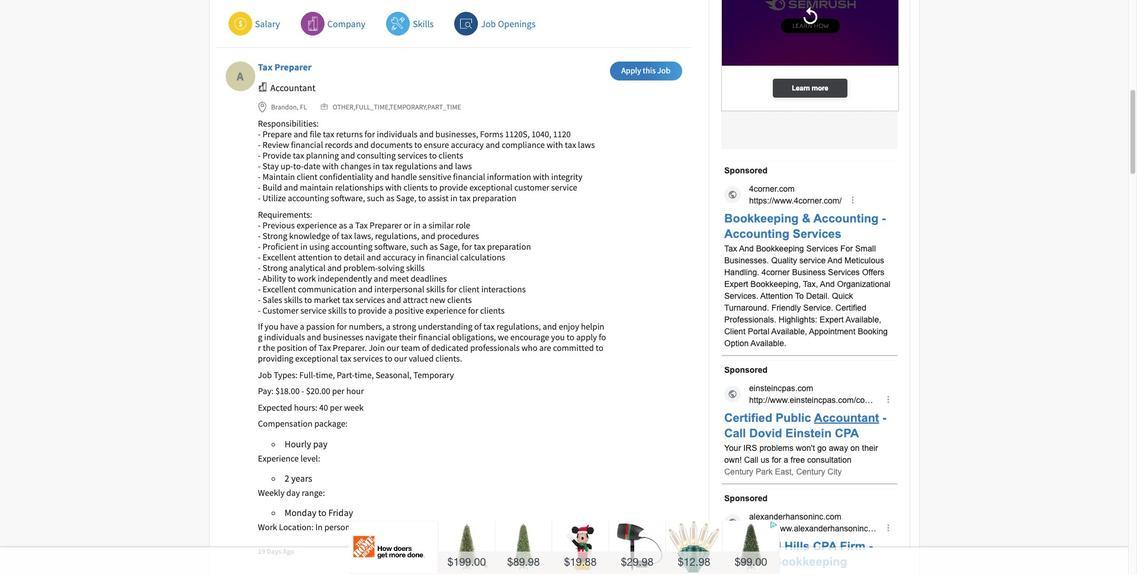 Task type: locate. For each thing, give the bounding box(es) containing it.
tax
[[258, 61, 273, 73], [355, 220, 368, 231], [319, 343, 331, 354]]

2 horizontal spatial job
[[658, 65, 671, 76]]

and down problem-
[[359, 284, 373, 295]]

responsibilities: - prepare and file tax returns for individuals and businesses, forms 1120s, 1040, 1120 - review financial records and documents to ensure accuracy and compliance with tax laws - provide tax planning and consulting services to clients - stay up-to-date with changes in tax regulations and laws - maintain client confidentiality and handle sensitive financial information with integrity - build and maintain relationships with clients to provide exceptional customer service - utilize accounting software, such as sage, to assist in tax preparation requirements: - previous experience as a tax preparer or in a similar role - strong knowledge of tax laws, regulations, and procedures - proficient in using accounting software, such as sage, for tax preparation - excellent attention to detail and accuracy in financial calculations - strong analytical and problem-solving skills - ability to work independently and meet deadlines - excellent communication and interpersonal skills for client interactions - sales skills to market tax services and attract new clients - customer service skills to provide a positive experience for clients if you have a passion for numbers, a strong understanding of tax regulations, and enjoy helpin g individuals and businesses navigate their financial obligations, we encourage you to apply fo r the position of tax preparer. join our team of dedicated professionals who are committed to providing exceptional tax services to our valued clients. job types: full-time, part-time, seasonal, temporary pay: $18.00 - $20.00 per hour expected hours: 40 per week compensation package:
[[258, 118, 607, 430]]

1 horizontal spatial tax
[[319, 343, 331, 354]]

to inside monday to friday work location: in person
[[318, 507, 327, 519]]

integrity
[[552, 171, 583, 183]]

company image
[[258, 83, 271, 92]]

and left file
[[294, 129, 308, 140]]

apply this job
[[622, 65, 671, 76]]

2 years weekly day range:
[[258, 473, 325, 499]]

preparer inside responsibilities: - prepare and file tax returns for individuals and businesses, forms 1120s, 1040, 1120 - review financial records and documents to ensure accuracy and compliance with tax laws - provide tax planning and consulting services to clients - stay up-to-date with changes in tax regulations and laws - maintain client confidentiality and handle sensitive financial information with integrity - build and maintain relationships with clients to provide exceptional customer service - utilize accounting software, such as sage, to assist in tax preparation requirements: - previous experience as a tax preparer or in a similar role - strong knowledge of tax laws, regulations, and procedures - proficient in using accounting software, such as sage, for tax preparation - excellent attention to detail and accuracy in financial calculations - strong analytical and problem-solving skills - ability to work independently and meet deadlines - excellent communication and interpersonal skills for client interactions - sales skills to market tax services and attract new clients - customer service skills to provide a positive experience for clients if you have a passion for numbers, a strong understanding of tax regulations, and enjoy helpin g individuals and businesses navigate their financial obligations, we encourage you to apply fo r the position of tax preparer. join our team of dedicated professionals who are committed to providing exceptional tax services to our valued clients. job types: full-time, part-time, seasonal, temporary pay: $18.00 - $20.00 per hour expected hours: 40 per week compensation package:
[[370, 220, 402, 231]]

with right date
[[322, 161, 339, 172]]

1 vertical spatial experience
[[426, 305, 466, 316]]

financial up date
[[291, 139, 323, 151]]

and right detail
[[367, 252, 381, 263]]

1 time, from the left
[[316, 370, 335, 381]]

0 horizontal spatial accountant
[[271, 82, 316, 94]]

other,full_time,temporary,part_time
[[333, 103, 461, 111]]

1 vertical spatial job
[[658, 65, 671, 76]]

you right if
[[265, 321, 279, 333]]

a left laws,
[[349, 220, 354, 231]]

and down returns
[[341, 150, 355, 161]]

services down 'navigate'
[[353, 353, 383, 365]]

client right up-
[[297, 171, 318, 183]]

dedicated
[[431, 343, 469, 354]]

1 horizontal spatial laws
[[578, 139, 595, 151]]

skills
[[406, 262, 425, 274], [426, 284, 445, 295], [284, 294, 303, 306], [328, 305, 347, 316]]

and left meet
[[374, 273, 388, 284]]

1 vertical spatial regulations,
[[497, 321, 541, 333]]

attention
[[298, 252, 333, 263]]

range:
[[302, 488, 325, 499]]

0 vertical spatial preparer
[[275, 61, 312, 73]]

0 horizontal spatial preparer
[[275, 61, 312, 73]]

pay
[[313, 438, 328, 450]]

19 days ago
[[258, 547, 295, 556]]

a
[[349, 220, 354, 231], [423, 220, 427, 231], [388, 305, 393, 316], [300, 321, 305, 333], [386, 321, 391, 333]]

1 vertical spatial service
[[301, 305, 327, 316]]

1 vertical spatial tax
[[355, 220, 368, 231]]

our right join
[[387, 343, 400, 354]]

per
[[332, 386, 345, 397], [330, 402, 342, 413]]

$18.00
[[276, 386, 300, 397]]

provide
[[263, 150, 291, 161]]

to up 'in'
[[318, 507, 327, 519]]

for right new
[[447, 284, 457, 295]]

0 horizontal spatial job
[[258, 370, 272, 381]]

businesses
[[323, 332, 364, 343]]

1 horizontal spatial accuracy
[[451, 139, 484, 151]]

file
[[310, 129, 321, 140]]

role
[[456, 220, 471, 231]]

1 excellent from the top
[[263, 252, 296, 263]]

clients down regulations
[[404, 182, 428, 193]]

strong down proficient
[[263, 262, 288, 274]]

sales
[[263, 294, 282, 306]]

tax right 1040,
[[565, 139, 577, 151]]

for right 'passion'
[[337, 321, 347, 333]]

0 horizontal spatial time,
[[316, 370, 335, 381]]

confidentiality
[[320, 171, 373, 183]]

build
[[263, 182, 282, 193]]

1120
[[553, 129, 571, 140]]

preparation down "information"
[[473, 193, 517, 204]]

excellent
[[263, 252, 296, 263], [263, 284, 296, 295]]

meet
[[390, 273, 409, 284]]

planning
[[306, 150, 339, 161]]

1 horizontal spatial provide
[[440, 182, 468, 193]]

sensitive
[[419, 171, 452, 183]]

as down handle
[[386, 193, 395, 204]]

laws right sensitive
[[455, 161, 472, 172]]

tax down documents
[[382, 161, 393, 172]]

excellent up customer
[[263, 284, 296, 295]]

1 vertical spatial software,
[[375, 241, 409, 252]]

market
[[314, 294, 341, 306]]

clients right new
[[448, 294, 472, 306]]

provide up numbers,
[[358, 305, 387, 316]]

with left integrity
[[533, 171, 550, 183]]

clients down "businesses," at left top
[[439, 150, 463, 161]]

as
[[386, 193, 395, 204], [339, 220, 347, 231], [430, 241, 438, 252]]

1 horizontal spatial as
[[386, 193, 395, 204]]

1 strong from the top
[[263, 230, 288, 242]]

information
[[487, 171, 532, 183]]

recently added accountant jobs
[[252, 18, 426, 35]]

accuracy right ensure on the left
[[451, 139, 484, 151]]

2 vertical spatial job
[[258, 370, 272, 381]]

as left laws,
[[339, 220, 347, 231]]

knowledge
[[289, 230, 330, 242]]

time, up $20.00
[[316, 370, 335, 381]]

1 horizontal spatial job
[[481, 17, 496, 29]]

to up seasonal,
[[385, 353, 393, 365]]

0 horizontal spatial accounting
[[288, 193, 329, 204]]

tax
[[323, 129, 335, 140], [565, 139, 577, 151], [293, 150, 304, 161], [382, 161, 393, 172], [460, 193, 471, 204], [341, 230, 353, 242], [474, 241, 486, 252], [342, 294, 354, 306], [484, 321, 495, 333], [340, 353, 352, 365]]

1 horizontal spatial experience
[[426, 305, 466, 316]]

1 horizontal spatial software,
[[375, 241, 409, 252]]

preparation up interactions
[[487, 241, 531, 252]]

advertisement region
[[722, 0, 899, 114], [349, 522, 780, 575]]

laws right 1120
[[578, 139, 595, 151]]

0 horizontal spatial such
[[367, 193, 385, 204]]

1 horizontal spatial service
[[552, 182, 578, 193]]

strong
[[393, 321, 416, 333]]

compensation
[[258, 419, 313, 430]]

brandon,
[[271, 103, 299, 111]]

0 horizontal spatial experience
[[297, 220, 337, 231]]

you right encourage
[[551, 332, 565, 343]]

provide up role
[[440, 182, 468, 193]]

2 horizontal spatial as
[[430, 241, 438, 252]]

documents
[[371, 139, 413, 151]]

0 vertical spatial laws
[[578, 139, 595, 151]]

interpersonal
[[375, 284, 425, 295]]

a left similar
[[423, 220, 427, 231]]

1 vertical spatial advertisement region
[[349, 522, 780, 575]]

ensure
[[424, 139, 449, 151]]

exceptional left 'customer'
[[470, 182, 513, 193]]

regulations, up solving at the top
[[375, 230, 420, 242]]

0 horizontal spatial regulations,
[[375, 230, 420, 242]]

1 horizontal spatial time,
[[355, 370, 374, 381]]

per right 40
[[330, 402, 342, 413]]

strong down requirements:
[[263, 230, 288, 242]]

company
[[328, 17, 366, 29]]

0 vertical spatial preparation
[[473, 193, 517, 204]]

1 vertical spatial excellent
[[263, 284, 296, 295]]

services up handle
[[398, 150, 428, 161]]

0 horizontal spatial sage,
[[396, 193, 417, 204]]

1 horizontal spatial individuals
[[377, 129, 418, 140]]

salary link
[[228, 12, 283, 36]]

client right new
[[459, 284, 480, 295]]

added
[[300, 18, 334, 35]]

1 vertical spatial laws
[[455, 161, 472, 172]]

0 horizontal spatial software,
[[331, 193, 365, 204]]

ago
[[283, 547, 295, 556]]

in right assist
[[451, 193, 458, 204]]

1 vertical spatial exceptional
[[295, 353, 338, 365]]

-
[[258, 129, 261, 140], [258, 139, 261, 151], [258, 150, 261, 161], [258, 161, 261, 172], [258, 171, 261, 183], [258, 182, 261, 193], [258, 193, 261, 204], [258, 220, 261, 231], [258, 230, 261, 242], [258, 241, 261, 252], [258, 252, 261, 263], [258, 262, 261, 274], [258, 273, 261, 284], [258, 284, 261, 295], [258, 294, 261, 306], [258, 305, 261, 316], [302, 386, 304, 397]]

such down confidentiality
[[367, 193, 385, 204]]

to left detail
[[334, 252, 342, 263]]

preparation
[[473, 193, 517, 204], [487, 241, 531, 252]]

accounting up problem-
[[331, 241, 373, 252]]

0 horizontal spatial tax
[[258, 61, 273, 73]]

salary
[[255, 17, 280, 29]]

1 vertical spatial preparer
[[370, 220, 402, 231]]

software, down confidentiality
[[331, 193, 365, 204]]

positive
[[395, 305, 424, 316]]

relationships
[[335, 182, 384, 193]]

2 vertical spatial as
[[430, 241, 438, 252]]

0 horizontal spatial client
[[297, 171, 318, 183]]

1 vertical spatial accounting
[[331, 241, 373, 252]]

1 horizontal spatial accountant
[[337, 18, 401, 35]]

preparer
[[275, 61, 312, 73], [370, 220, 402, 231]]

1 horizontal spatial accounting
[[331, 241, 373, 252]]

service up 'passion'
[[301, 305, 327, 316]]

time,
[[316, 370, 335, 381], [355, 370, 374, 381]]

similar
[[429, 220, 454, 231]]

1 vertical spatial as
[[339, 220, 347, 231]]

0 vertical spatial service
[[552, 182, 578, 193]]

2 vertical spatial tax
[[319, 343, 331, 354]]

1 vertical spatial client
[[459, 284, 480, 295]]

have
[[280, 321, 298, 333]]

accountant up brandon, fl
[[271, 82, 316, 94]]

hours:
[[294, 402, 318, 413]]

0 horizontal spatial individuals
[[264, 332, 305, 343]]

and right have
[[307, 332, 321, 343]]

responsibilities:
[[258, 118, 319, 129]]

job openings
[[481, 17, 536, 29]]

0 vertical spatial regulations,
[[375, 230, 420, 242]]

$20.00
[[306, 386, 331, 397]]

navigate
[[365, 332, 397, 343]]

0 vertical spatial strong
[[263, 230, 288, 242]]

0 vertical spatial tax
[[258, 61, 273, 73]]

provide
[[440, 182, 468, 193], [358, 305, 387, 316]]

accounting up requirements:
[[288, 193, 329, 204]]

experience up using
[[297, 220, 337, 231]]

job up pay:
[[258, 370, 272, 381]]

experience up understanding
[[426, 305, 466, 316]]

1 horizontal spatial such
[[411, 241, 428, 252]]

tax up detail
[[355, 220, 368, 231]]

1 vertical spatial services
[[356, 294, 385, 306]]

individuals down "other,full_time,temporary,part_time"
[[377, 129, 418, 140]]

a right have
[[300, 321, 305, 333]]

0 horizontal spatial exceptional
[[295, 353, 338, 365]]

proficient
[[263, 241, 299, 252]]

as down similar
[[430, 241, 438, 252]]

1 horizontal spatial regulations,
[[497, 321, 541, 333]]

1 horizontal spatial exceptional
[[470, 182, 513, 193]]

1 horizontal spatial sage,
[[440, 241, 460, 252]]

of right position
[[309, 343, 317, 354]]

days
[[267, 547, 282, 556]]

and left handle
[[375, 171, 390, 183]]

accountant left jobs
[[337, 18, 401, 35]]

this
[[643, 65, 656, 76]]

1 vertical spatial provide
[[358, 305, 387, 316]]

of
[[332, 230, 339, 242], [475, 321, 482, 333], [309, 343, 317, 354], [422, 343, 430, 354]]

tax right assist
[[460, 193, 471, 204]]

0 horizontal spatial service
[[301, 305, 327, 316]]

maintain
[[300, 182, 333, 193]]

1 vertical spatial sage,
[[440, 241, 460, 252]]

individuals
[[377, 129, 418, 140], [264, 332, 305, 343]]

for down role
[[462, 241, 472, 252]]

we
[[498, 332, 509, 343]]

work
[[258, 522, 277, 533]]

previous
[[263, 220, 295, 231]]

financial right sensitive
[[453, 171, 486, 183]]

clients.
[[436, 353, 462, 365]]

weekly
[[258, 488, 285, 499]]

in right or
[[414, 220, 421, 231]]

regulations, up who
[[497, 321, 541, 333]]

0 vertical spatial software,
[[331, 193, 365, 204]]

1 horizontal spatial preparer
[[370, 220, 402, 231]]

services
[[398, 150, 428, 161], [356, 294, 385, 306], [353, 353, 383, 365]]

in
[[373, 161, 380, 172], [451, 193, 458, 204], [414, 220, 421, 231], [301, 241, 308, 252], [418, 252, 425, 263]]

1 vertical spatial accuracy
[[383, 252, 416, 263]]

excellent up ability
[[263, 252, 296, 263]]

handle
[[391, 171, 417, 183]]

1 vertical spatial strong
[[263, 262, 288, 274]]

0 vertical spatial excellent
[[263, 252, 296, 263]]

our
[[387, 343, 400, 354], [394, 353, 407, 365]]

0 vertical spatial client
[[297, 171, 318, 183]]

sage, down handle
[[396, 193, 417, 204]]

with down regulations
[[386, 182, 402, 193]]

0 vertical spatial experience
[[297, 220, 337, 231]]

clients
[[439, 150, 463, 161], [404, 182, 428, 193], [448, 294, 472, 306], [480, 305, 505, 316]]

40
[[319, 402, 328, 413]]

0 vertical spatial provide
[[440, 182, 468, 193]]

preparer.
[[333, 343, 367, 354]]

individuals up providing
[[264, 332, 305, 343]]

day
[[287, 488, 300, 499]]

2 vertical spatial services
[[353, 353, 383, 365]]

position
[[277, 343, 308, 354]]

skills link
[[386, 12, 437, 36]]

preparer up brandon, fl
[[275, 61, 312, 73]]

tax preparer link
[[255, 61, 312, 73]]

with right compliance
[[547, 139, 563, 151]]

procedures
[[437, 230, 479, 242]]



Task type: describe. For each thing, give the bounding box(es) containing it.
of right team
[[422, 343, 430, 354]]

to-
[[293, 161, 304, 172]]

enjoy
[[559, 321, 580, 333]]

financial up valued
[[419, 332, 451, 343]]

and right or
[[421, 230, 436, 242]]

level:
[[301, 453, 320, 464]]

week
[[344, 402, 364, 413]]

expected
[[258, 402, 292, 413]]

1 vertical spatial accountant
[[271, 82, 316, 94]]

obligations,
[[452, 332, 496, 343]]

analytical
[[289, 262, 326, 274]]

1 vertical spatial preparation
[[487, 241, 531, 252]]

to left ensure on the left
[[415, 139, 422, 151]]

date
[[304, 161, 321, 172]]

customer
[[263, 305, 299, 316]]

communication
[[298, 284, 357, 295]]

laws,
[[354, 230, 373, 242]]

understanding
[[418, 321, 473, 333]]

in up deadlines
[[418, 252, 425, 263]]

package:
[[315, 419, 348, 430]]

0 vertical spatial advertisement region
[[722, 0, 899, 114]]

2 time, from the left
[[355, 370, 374, 381]]

job inside button
[[658, 65, 671, 76]]

forms
[[480, 129, 504, 140]]

a left strong
[[386, 321, 391, 333]]

their
[[399, 332, 417, 343]]

professionals
[[470, 343, 520, 354]]

and right build
[[284, 182, 298, 193]]

to up numbers,
[[349, 305, 356, 316]]

0 vertical spatial sage,
[[396, 193, 417, 204]]

1 vertical spatial per
[[330, 402, 342, 413]]

monday to friday work location: in person
[[258, 507, 353, 533]]

for up obligations,
[[468, 305, 479, 316]]

0 horizontal spatial provide
[[358, 305, 387, 316]]

types:
[[274, 370, 298, 381]]

0 vertical spatial accounting
[[288, 193, 329, 204]]

person
[[325, 522, 350, 533]]

our up seasonal,
[[394, 353, 407, 365]]

monday
[[285, 507, 317, 519]]

consulting
[[357, 150, 396, 161]]

19
[[258, 547, 265, 556]]

0 vertical spatial accuracy
[[451, 139, 484, 151]]

0 vertical spatial such
[[367, 193, 385, 204]]

experience
[[258, 453, 299, 464]]

new
[[430, 294, 446, 306]]

0 horizontal spatial you
[[265, 321, 279, 333]]

and left detail
[[328, 262, 342, 274]]

and down ensure on the left
[[439, 161, 453, 172]]

of up professionals
[[475, 321, 482, 333]]

0 vertical spatial exceptional
[[470, 182, 513, 193]]

hour
[[347, 386, 364, 397]]

0 horizontal spatial as
[[339, 220, 347, 231]]

numbers,
[[349, 321, 384, 333]]

in
[[316, 522, 323, 533]]

tax left we
[[484, 321, 495, 333]]

providing
[[258, 353, 294, 365]]

to left the "work"
[[288, 273, 296, 284]]

for right returns
[[365, 129, 375, 140]]

a left "positive"
[[388, 305, 393, 316]]

apply
[[622, 65, 642, 76]]

0 vertical spatial accountant
[[337, 18, 401, 35]]

1 horizontal spatial client
[[459, 284, 480, 295]]

are
[[540, 343, 552, 354]]

tax right provide
[[293, 150, 304, 161]]

2 horizontal spatial tax
[[355, 220, 368, 231]]

financial up deadlines
[[427, 252, 459, 263]]

tax up interactions
[[474, 241, 486, 252]]

customer
[[515, 182, 550, 193]]

to left market
[[305, 294, 312, 306]]

prepare
[[263, 129, 292, 140]]

regulations
[[395, 161, 437, 172]]

2 excellent from the top
[[263, 284, 296, 295]]

of right using
[[332, 230, 339, 242]]

attract
[[403, 294, 428, 306]]

requirements:
[[258, 209, 312, 220]]

recently
[[252, 18, 297, 35]]

and left the 1120s,
[[486, 139, 500, 151]]

0 vertical spatial as
[[386, 193, 395, 204]]

0 vertical spatial per
[[332, 386, 345, 397]]

1 vertical spatial such
[[411, 241, 428, 252]]

temporary
[[414, 370, 454, 381]]

1040,
[[532, 129, 552, 140]]

apply
[[577, 332, 597, 343]]

to left assist
[[419, 193, 426, 204]]

job image
[[321, 103, 331, 110]]

1 horizontal spatial you
[[551, 332, 565, 343]]

apply this job button
[[610, 62, 682, 81]]

ability
[[263, 273, 286, 284]]

2 strong from the top
[[263, 262, 288, 274]]

skills
[[413, 17, 434, 29]]

passion
[[306, 321, 335, 333]]

1120s,
[[505, 129, 530, 140]]

and left "businesses," at left top
[[420, 129, 434, 140]]

and left attract
[[387, 294, 401, 306]]

2
[[285, 473, 289, 485]]

detail
[[344, 252, 365, 263]]

who
[[522, 343, 538, 354]]

the
[[263, 343, 275, 354]]

up-
[[281, 161, 293, 172]]

job inside responsibilities: - prepare and file tax returns for individuals and businesses, forms 1120s, 1040, 1120 - review financial records and documents to ensure accuracy and compliance with tax laws - provide tax planning and consulting services to clients - stay up-to-date with changes in tax regulations and laws - maintain client confidentiality and handle sensitive financial information with integrity - build and maintain relationships with clients to provide exceptional customer service - utilize accounting software, such as sage, to assist in tax preparation requirements: - previous experience as a tax preparer or in a similar role - strong knowledge of tax laws, regulations, and procedures - proficient in using accounting software, such as sage, for tax preparation - excellent attention to detail and accuracy in financial calculations - strong analytical and problem-solving skills - ability to work independently and meet deadlines - excellent communication and interpersonal skills for client interactions - sales skills to market tax services and attract new clients - customer service skills to provide a positive experience for clients if you have a passion for numbers, a strong understanding of tax regulations, and enjoy helpin g individuals and businesses navigate their financial obligations, we encourage you to apply fo r the position of tax preparer. join our team of dedicated professionals who are committed to providing exceptional tax services to our valued clients. job types: full-time, part-time, seasonal, temporary pay: $18.00 - $20.00 per hour expected hours: 40 per week compensation package:
[[258, 370, 272, 381]]

fo
[[599, 332, 607, 343]]

1 vertical spatial individuals
[[264, 332, 305, 343]]

businesses,
[[436, 129, 479, 140]]

brandon, fl
[[271, 103, 307, 111]]

and up changes
[[355, 139, 369, 151]]

review
[[263, 139, 289, 151]]

tax left laws,
[[341, 230, 353, 242]]

to up sensitive
[[429, 150, 437, 161]]

tax right file
[[323, 129, 335, 140]]

0 horizontal spatial accuracy
[[383, 252, 416, 263]]

independently
[[318, 273, 372, 284]]

in right changes
[[373, 161, 380, 172]]

0 vertical spatial individuals
[[377, 129, 418, 140]]

records
[[325, 139, 353, 151]]

in left using
[[301, 241, 308, 252]]

to left the apply
[[567, 332, 575, 343]]

0 vertical spatial services
[[398, 150, 428, 161]]

job openings link
[[455, 12, 539, 36]]

to down regulations
[[430, 182, 438, 193]]

friday
[[329, 507, 353, 519]]

and left enjoy
[[543, 321, 557, 333]]

encourage
[[511, 332, 550, 343]]

tax right market
[[342, 294, 354, 306]]

valued
[[409, 353, 434, 365]]

committed
[[553, 343, 594, 354]]

0 horizontal spatial laws
[[455, 161, 472, 172]]

changes
[[341, 161, 371, 172]]

tax up part-
[[340, 353, 352, 365]]

full-
[[300, 370, 316, 381]]

to down helpin
[[596, 343, 604, 354]]

seasonal,
[[376, 370, 412, 381]]

0 vertical spatial job
[[481, 17, 496, 29]]

a
[[237, 69, 244, 84]]

openings
[[498, 17, 536, 29]]

clients down interactions
[[480, 305, 505, 316]]



Task type: vqa. For each thing, say whether or not it's contained in the screenshot.
'of'
yes



